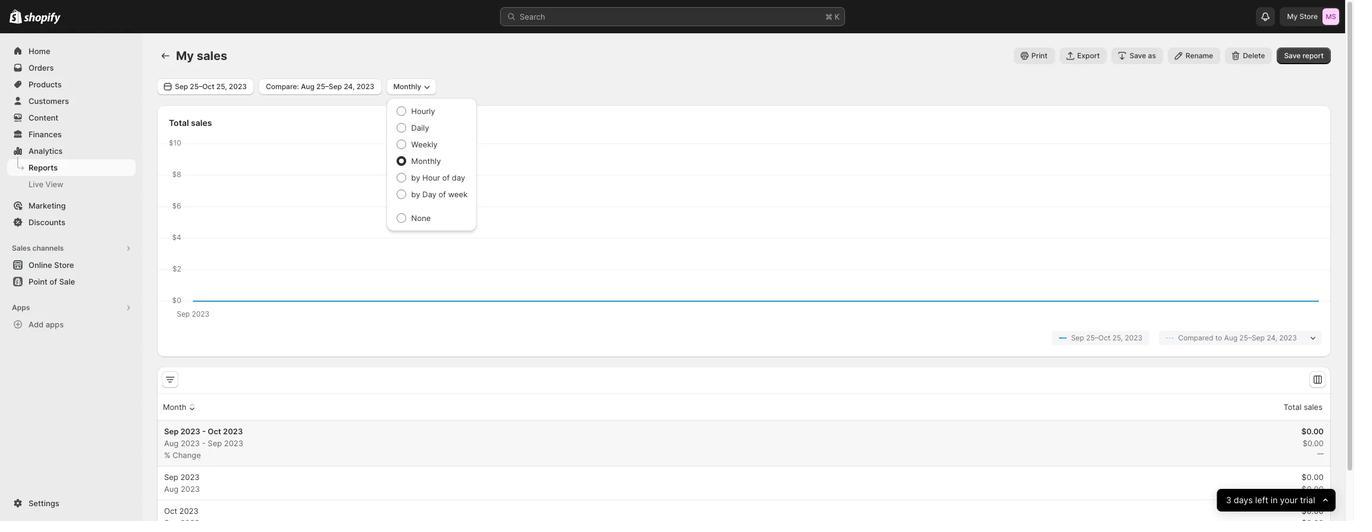 Task type: vqa. For each thing, say whether or not it's contained in the screenshot.
About
no



Task type: describe. For each thing, give the bounding box(es) containing it.
add
[[29, 320, 44, 329]]

sales channels
[[12, 244, 64, 253]]

none
[[411, 213, 431, 223]]

compare: aug 25–sep 24, 2023
[[266, 82, 374, 91]]

online
[[29, 260, 52, 270]]

compared
[[1178, 334, 1213, 343]]

live view link
[[7, 176, 136, 193]]

print button
[[1014, 48, 1055, 64]]

aug right to
[[1224, 334, 1238, 343]]

total sales inside total sales button
[[1284, 403, 1323, 412]]

save as button
[[1112, 48, 1163, 64]]

save report
[[1284, 51, 1324, 60]]

1 vertical spatial monthly
[[411, 156, 441, 166]]

add apps
[[29, 320, 64, 329]]

sep inside the sep 2023 aug 2023
[[164, 473, 178, 482]]

rename button
[[1168, 48, 1220, 64]]

days
[[1234, 495, 1253, 506]]

compare: aug 25–sep 24, 2023 button
[[259, 78, 382, 95]]

report
[[1303, 51, 1324, 60]]

apps
[[12, 303, 30, 312]]

reports
[[29, 163, 58, 172]]

left
[[1255, 495, 1268, 506]]

your
[[1280, 495, 1298, 506]]

delete button
[[1225, 48, 1272, 64]]

view
[[46, 180, 63, 189]]

finances link
[[7, 126, 136, 143]]

hour
[[422, 173, 440, 183]]

3 days left in your trial button
[[1217, 489, 1336, 512]]

orders link
[[7, 59, 136, 76]]

discounts
[[29, 218, 65, 227]]

point
[[29, 277, 48, 287]]

total inside button
[[1284, 403, 1302, 412]]

1 horizontal spatial 25,
[[1112, 334, 1123, 343]]

0 horizontal spatial total
[[169, 118, 189, 128]]

sale
[[59, 277, 75, 287]]

monthly button
[[386, 78, 437, 95]]

to
[[1215, 334, 1222, 343]]

daily
[[411, 123, 429, 133]]

1 vertical spatial -
[[202, 439, 206, 448]]

my sales
[[176, 49, 227, 63]]

24, inside dropdown button
[[344, 82, 355, 91]]

save for save as
[[1130, 51, 1146, 60]]

2023 inside dropdown button
[[229, 82, 247, 91]]

live view
[[29, 180, 63, 189]]

sep inside sep 25–oct 25, 2023 dropdown button
[[175, 82, 188, 91]]

my for my sales
[[176, 49, 194, 63]]

export
[[1077, 51, 1100, 60]]

0 horizontal spatial oct
[[164, 507, 177, 516]]

by hour of day
[[411, 173, 465, 183]]

delete
[[1243, 51, 1265, 60]]

save as
[[1130, 51, 1156, 60]]

apps
[[46, 320, 64, 329]]

shopify image
[[24, 12, 61, 24]]

3
[[1226, 495, 1232, 506]]

home link
[[7, 43, 136, 59]]

aug inside sep 2023 - oct 2023 aug 2023 - sep 2023 % change
[[164, 439, 179, 448]]

online store link
[[7, 257, 136, 274]]

store for online store
[[54, 260, 74, 270]]

25–sep inside dropdown button
[[316, 82, 342, 91]]

0 horizontal spatial total sales
[[169, 118, 212, 128]]

in
[[1271, 495, 1278, 506]]

sales
[[12, 244, 31, 253]]

aug inside dropdown button
[[301, 82, 315, 91]]

1 horizontal spatial sep 25–oct 25, 2023
[[1071, 334, 1143, 343]]

sep 25–oct 25, 2023 inside dropdown button
[[175, 82, 247, 91]]

sep 25–oct 25, 2023 button
[[157, 78, 254, 95]]

analytics
[[29, 146, 63, 156]]

trial
[[1300, 495, 1315, 506]]

orders
[[29, 63, 54, 73]]

oct inside sep 2023 - oct 2023 aug 2023 - sep 2023 % change
[[208, 427, 221, 436]]

marketing
[[29, 201, 66, 211]]

customers link
[[7, 93, 136, 109]]

content link
[[7, 109, 136, 126]]

my store
[[1287, 12, 1318, 21]]

home
[[29, 46, 50, 56]]

sep 2023 - oct 2023 aug 2023 - sep 2023 % change
[[164, 427, 243, 460]]

print
[[1032, 51, 1048, 60]]

rename
[[1186, 51, 1213, 60]]

month button
[[161, 396, 200, 419]]

customers
[[29, 96, 69, 106]]

my store image
[[1323, 8, 1339, 25]]

sales channels button
[[7, 240, 136, 257]]

0 vertical spatial -
[[202, 427, 206, 436]]

save report button
[[1277, 48, 1331, 64]]

day
[[422, 190, 436, 199]]

by for by hour of day
[[411, 173, 420, 183]]

compared to aug 25–sep 24, 2023
[[1178, 334, 1297, 343]]



Task type: locate. For each thing, give the bounding box(es) containing it.
1 vertical spatial 24,
[[1267, 334, 1277, 343]]

2 by from the top
[[411, 190, 420, 199]]

24,
[[344, 82, 355, 91], [1267, 334, 1277, 343]]

0 vertical spatial by
[[411, 173, 420, 183]]

⌘ k
[[825, 12, 840, 21]]

channels
[[32, 244, 64, 253]]

analytics link
[[7, 143, 136, 159]]

0 vertical spatial monthly
[[393, 82, 421, 91]]

0 horizontal spatial 25–sep
[[316, 82, 342, 91]]

aug right the compare:
[[301, 82, 315, 91]]

2 vertical spatial of
[[50, 277, 57, 287]]

products link
[[7, 76, 136, 93]]

no change image
[[1317, 450, 1324, 459]]

products
[[29, 80, 62, 89]]

0 horizontal spatial 25,
[[216, 82, 227, 91]]

sales up no change icon
[[1304, 403, 1323, 412]]

my for my store
[[1287, 12, 1298, 21]]

store for my store
[[1300, 12, 1318, 21]]

my up sep 25–oct 25, 2023 dropdown button
[[176, 49, 194, 63]]

oct 2023
[[164, 507, 198, 516]]

sales down sep 25–oct 25, 2023 dropdown button
[[191, 118, 212, 128]]

apps button
[[7, 300, 136, 316]]

-
[[202, 427, 206, 436], [202, 439, 206, 448]]

1 vertical spatial sales
[[191, 118, 212, 128]]

1 vertical spatial total sales
[[1284, 403, 1323, 412]]

of left sale at the bottom of page
[[50, 277, 57, 287]]

search
[[520, 12, 545, 21]]

1 by from the top
[[411, 173, 420, 183]]

⌘
[[825, 12, 832, 21]]

1 horizontal spatial 25–oct
[[1086, 334, 1110, 343]]

0 vertical spatial my
[[1287, 12, 1298, 21]]

1 horizontal spatial total
[[1284, 403, 1302, 412]]

0 horizontal spatial 25–oct
[[190, 82, 214, 91]]

0 horizontal spatial store
[[54, 260, 74, 270]]

sep 25–oct 25, 2023
[[175, 82, 247, 91], [1071, 334, 1143, 343]]

1 horizontal spatial my
[[1287, 12, 1298, 21]]

25,
[[216, 82, 227, 91], [1112, 334, 1123, 343]]

by left day
[[411, 190, 420, 199]]

of left "day"
[[442, 173, 450, 183]]

0 horizontal spatial 24,
[[344, 82, 355, 91]]

total
[[169, 118, 189, 128], [1284, 403, 1302, 412]]

aug
[[301, 82, 315, 91], [1224, 334, 1238, 343], [164, 439, 179, 448], [164, 485, 179, 494]]

store up sale at the bottom of page
[[54, 260, 74, 270]]

0 horizontal spatial my
[[176, 49, 194, 63]]

0 vertical spatial 25,
[[216, 82, 227, 91]]

1 horizontal spatial 24,
[[1267, 334, 1277, 343]]

sales up sep 25–oct 25, 2023 dropdown button
[[197, 49, 227, 63]]

1 horizontal spatial store
[[1300, 12, 1318, 21]]

monthly down "weekly"
[[411, 156, 441, 166]]

store left my store image
[[1300, 12, 1318, 21]]

save left report
[[1284, 51, 1301, 60]]

by day of week
[[411, 190, 468, 199]]

online store
[[29, 260, 74, 270]]

store inside button
[[54, 260, 74, 270]]

k
[[835, 12, 840, 21]]

hourly
[[411, 106, 435, 116]]

total sales down sep 25–oct 25, 2023 dropdown button
[[169, 118, 212, 128]]

2 vertical spatial sales
[[1304, 403, 1323, 412]]

sep 2023 aug 2023
[[164, 473, 200, 494]]

0 vertical spatial total sales
[[169, 118, 212, 128]]

by for by day of week
[[411, 190, 420, 199]]

of inside button
[[50, 277, 57, 287]]

1 vertical spatial 25–oct
[[1086, 334, 1110, 343]]

0 vertical spatial of
[[442, 173, 450, 183]]

save for save report
[[1284, 51, 1301, 60]]

$0.00 $0.00
[[1302, 473, 1324, 494]]

0 vertical spatial 24,
[[344, 82, 355, 91]]

add apps button
[[7, 316, 136, 333]]

1 save from the left
[[1130, 51, 1146, 60]]

%
[[164, 451, 170, 460]]

25–sep
[[316, 82, 342, 91], [1240, 334, 1265, 343]]

save inside button
[[1284, 51, 1301, 60]]

1 vertical spatial oct
[[164, 507, 177, 516]]

25–oct inside dropdown button
[[190, 82, 214, 91]]

1 horizontal spatial save
[[1284, 51, 1301, 60]]

aug up oct 2023
[[164, 485, 179, 494]]

save left the as
[[1130, 51, 1146, 60]]

weekly
[[411, 140, 438, 149]]

point of sale
[[29, 277, 75, 287]]

1 vertical spatial my
[[176, 49, 194, 63]]

as
[[1148, 51, 1156, 60]]

of right day
[[439, 190, 446, 199]]

total sales button
[[1270, 396, 1324, 419]]

export button
[[1059, 48, 1107, 64]]

1 vertical spatial 25,
[[1112, 334, 1123, 343]]

1 vertical spatial total
[[1284, 403, 1302, 412]]

25–oct
[[190, 82, 214, 91], [1086, 334, 1110, 343]]

settings link
[[7, 495, 136, 512]]

reports link
[[7, 159, 136, 176]]

by
[[411, 173, 420, 183], [411, 190, 420, 199]]

finances
[[29, 130, 62, 139]]

online store button
[[0, 257, 143, 274]]

shopify image
[[10, 9, 22, 24]]

point of sale link
[[7, 274, 136, 290]]

marketing link
[[7, 197, 136, 214]]

1 vertical spatial by
[[411, 190, 420, 199]]

0 vertical spatial 25–sep
[[316, 82, 342, 91]]

of
[[442, 173, 450, 183], [439, 190, 446, 199], [50, 277, 57, 287]]

content
[[29, 113, 58, 123]]

day
[[452, 173, 465, 183]]

live
[[29, 180, 43, 189]]

oct
[[208, 427, 221, 436], [164, 507, 177, 516]]

save inside button
[[1130, 51, 1146, 60]]

0 horizontal spatial save
[[1130, 51, 1146, 60]]

monthly inside dropdown button
[[393, 82, 421, 91]]

month
[[163, 403, 186, 412]]

3 days left in your trial
[[1226, 495, 1315, 506]]

25–sep right the compare:
[[316, 82, 342, 91]]

0 horizontal spatial sep 25–oct 25, 2023
[[175, 82, 247, 91]]

25–sep right to
[[1240, 334, 1265, 343]]

of for day
[[442, 173, 450, 183]]

0 vertical spatial sep 25–oct 25, 2023
[[175, 82, 247, 91]]

discounts link
[[7, 214, 136, 231]]

by left hour
[[411, 173, 420, 183]]

0 vertical spatial 25–oct
[[190, 82, 214, 91]]

of for week
[[439, 190, 446, 199]]

save
[[1130, 51, 1146, 60], [1284, 51, 1301, 60]]

aug up %
[[164, 439, 179, 448]]

1 horizontal spatial oct
[[208, 427, 221, 436]]

$0.00
[[1301, 427, 1324, 436], [1303, 439, 1324, 448], [1302, 473, 1324, 482], [1302, 485, 1324, 494], [1302, 507, 1324, 516]]

monthly up hourly
[[393, 82, 421, 91]]

1 horizontal spatial total sales
[[1284, 403, 1323, 412]]

my
[[1287, 12, 1298, 21], [176, 49, 194, 63]]

1 vertical spatial store
[[54, 260, 74, 270]]

settings
[[29, 499, 59, 508]]

2 save from the left
[[1284, 51, 1301, 60]]

2023 inside dropdown button
[[356, 82, 374, 91]]

aug inside the sep 2023 aug 2023
[[164, 485, 179, 494]]

total sales
[[169, 118, 212, 128], [1284, 403, 1323, 412]]

change
[[173, 451, 201, 460]]

1 horizontal spatial 25–sep
[[1240, 334, 1265, 343]]

total sales up no change icon
[[1284, 403, 1323, 412]]

compare:
[[266, 82, 299, 91]]

sales inside total sales button
[[1304, 403, 1323, 412]]

1 vertical spatial of
[[439, 190, 446, 199]]

0 vertical spatial store
[[1300, 12, 1318, 21]]

1 vertical spatial 25–sep
[[1240, 334, 1265, 343]]

monthly
[[393, 82, 421, 91], [411, 156, 441, 166]]

0 vertical spatial total
[[169, 118, 189, 128]]

0 vertical spatial oct
[[208, 427, 221, 436]]

point of sale button
[[0, 274, 143, 290]]

1 vertical spatial sep 25–oct 25, 2023
[[1071, 334, 1143, 343]]

25, inside dropdown button
[[216, 82, 227, 91]]

0 vertical spatial sales
[[197, 49, 227, 63]]

my left my store image
[[1287, 12, 1298, 21]]

week
[[448, 190, 468, 199]]



